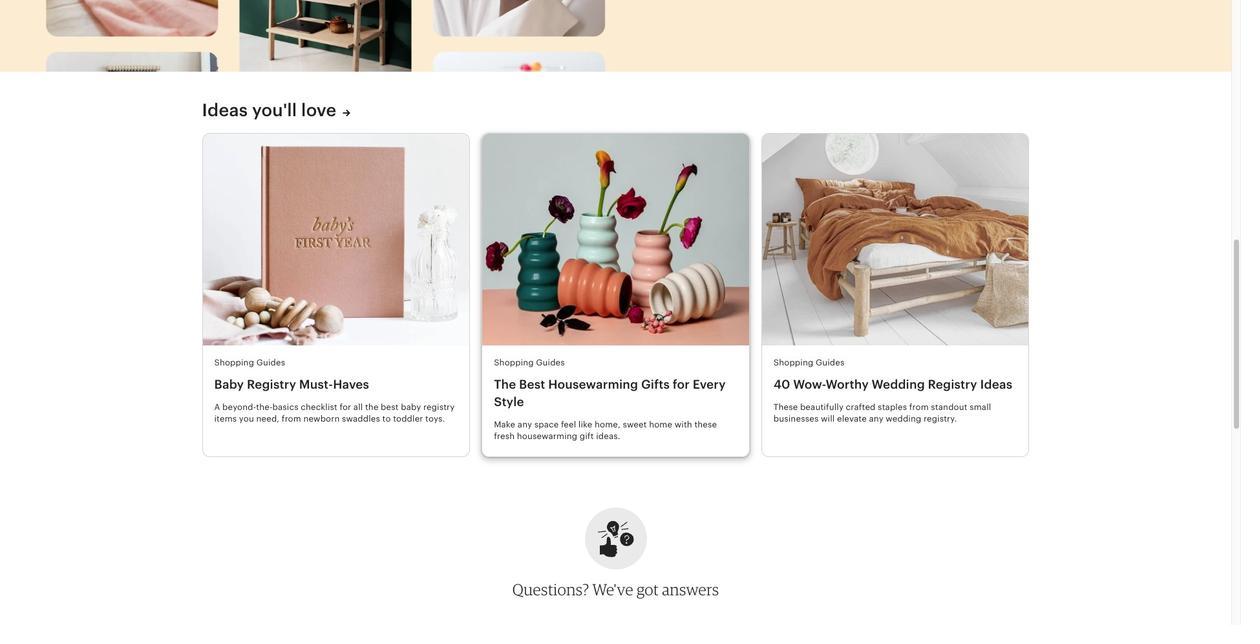 Task type: locate. For each thing, give the bounding box(es) containing it.
for
[[673, 378, 690, 392], [340, 403, 351, 413]]

registry
[[247, 378, 296, 392], [928, 378, 978, 392]]

best
[[381, 403, 399, 413]]

guides for best
[[536, 358, 565, 368]]

home,
[[595, 420, 621, 430]]

1 shopping guides from the left
[[214, 358, 285, 368]]

registry
[[424, 403, 455, 413]]

basics
[[273, 403, 299, 413]]

shopping up 'the'
[[494, 358, 534, 368]]

the best housewarming gifts for every style
[[494, 378, 726, 409]]

any right make on the bottom
[[518, 420, 532, 430]]

shopping guides up baby
[[214, 358, 285, 368]]

0 horizontal spatial from
[[282, 415, 301, 424]]

style
[[494, 396, 524, 409]]

0 horizontal spatial shopping guides
[[214, 358, 285, 368]]

with
[[675, 420, 692, 430]]

any inside these beautifully crafted staples from standout small businesses will elevate any wedding registry.
[[869, 415, 884, 424]]

newborn
[[304, 415, 340, 424]]

0 horizontal spatial shopping
[[214, 358, 254, 368]]

1 vertical spatial for
[[340, 403, 351, 413]]

2 registry from the left
[[928, 378, 978, 392]]

shopping guides up wow-
[[774, 358, 845, 368]]

standout
[[931, 403, 968, 413]]

best
[[519, 378, 545, 392]]

shopping
[[214, 358, 254, 368], [494, 358, 534, 368], [774, 358, 814, 368]]

3 shopping from the left
[[774, 358, 814, 368]]

staples
[[878, 403, 907, 413]]

1 guides from the left
[[256, 358, 285, 368]]

2 shopping guides from the left
[[494, 358, 565, 368]]

40
[[774, 378, 791, 392]]

0 vertical spatial ideas
[[202, 100, 248, 120]]

swaddles
[[342, 415, 380, 424]]

1 horizontal spatial ideas
[[981, 378, 1013, 392]]

shopping guides for best
[[494, 358, 565, 368]]

3 guides from the left
[[816, 358, 845, 368]]

got
[[637, 581, 659, 600]]

2 horizontal spatial shopping guides
[[774, 358, 845, 368]]

guides
[[256, 358, 285, 368], [536, 358, 565, 368], [816, 358, 845, 368]]

0 vertical spatial from
[[910, 403, 929, 413]]

from
[[910, 403, 929, 413], [282, 415, 301, 424]]

2 guides from the left
[[536, 358, 565, 368]]

gifts
[[641, 378, 670, 392]]

shopping up baby
[[214, 358, 254, 368]]

0 horizontal spatial guides
[[256, 358, 285, 368]]

guides up 'baby registry must-haves'
[[256, 358, 285, 368]]

guides up worthy
[[816, 358, 845, 368]]

shopping for 40
[[774, 358, 814, 368]]

2 horizontal spatial shopping
[[774, 358, 814, 368]]

shopping for the
[[494, 358, 534, 368]]

toys.
[[426, 415, 445, 424]]

home
[[649, 420, 673, 430]]

for right gifts
[[673, 378, 690, 392]]

checklist
[[301, 403, 338, 413]]

ideas you'll love link
[[202, 99, 351, 122]]

feel
[[561, 420, 576, 430]]

baby
[[214, 378, 244, 392]]

1 horizontal spatial registry
[[928, 378, 978, 392]]

beautifully
[[801, 403, 844, 413]]

businesses
[[774, 415, 819, 424]]

shopping up 40
[[774, 358, 814, 368]]

2 shopping from the left
[[494, 358, 534, 368]]

for inside the best housewarming gifts for every style
[[673, 378, 690, 392]]

0 horizontal spatial any
[[518, 420, 532, 430]]

ideas up small
[[981, 378, 1013, 392]]

for inside a beyond-the-basics checklist for all the best baby registry items you need, from newborn swaddles to toddler toys.
[[340, 403, 351, 413]]

need,
[[256, 415, 280, 424]]

from down the basics
[[282, 415, 301, 424]]

we've
[[593, 581, 634, 600]]

1 horizontal spatial any
[[869, 415, 884, 424]]

ideas left you'll
[[202, 100, 248, 120]]

1 vertical spatial from
[[282, 415, 301, 424]]

1 horizontal spatial guides
[[536, 358, 565, 368]]

shopping guides
[[214, 358, 285, 368], [494, 358, 565, 368], [774, 358, 845, 368]]

registry up 'the-'
[[247, 378, 296, 392]]

ideas
[[202, 100, 248, 120], [981, 378, 1013, 392]]

housewarming
[[548, 378, 638, 392]]

0 horizontal spatial registry
[[247, 378, 296, 392]]

baby registry must-haves
[[214, 378, 369, 392]]

toddler
[[393, 415, 423, 424]]

registry up standout
[[928, 378, 978, 392]]

1 horizontal spatial from
[[910, 403, 929, 413]]

1 shopping from the left
[[214, 358, 254, 368]]

any
[[869, 415, 884, 424], [518, 420, 532, 430]]

any down crafted
[[869, 415, 884, 424]]

1 horizontal spatial for
[[673, 378, 690, 392]]

small
[[970, 403, 992, 413]]

all
[[354, 403, 363, 413]]

worthy
[[826, 378, 869, 392]]

shopping guides for wow-
[[774, 358, 845, 368]]

3 shopping guides from the left
[[774, 358, 845, 368]]

0 vertical spatial for
[[673, 378, 690, 392]]

0 horizontal spatial for
[[340, 403, 351, 413]]

a beyond-the-basics checklist for all the best baby registry items you need, from newborn swaddles to toddler toys.
[[214, 403, 455, 424]]

shopping guides up the best
[[494, 358, 565, 368]]

these beautifully crafted staples from standout small businesses will elevate any wedding registry.
[[774, 403, 992, 424]]

guides up the best
[[536, 358, 565, 368]]

1 horizontal spatial shopping guides
[[494, 358, 565, 368]]

for left all
[[340, 403, 351, 413]]

from up wedding
[[910, 403, 929, 413]]

1 horizontal spatial shopping
[[494, 358, 534, 368]]

2 horizontal spatial guides
[[816, 358, 845, 368]]



Task type: vqa. For each thing, say whether or not it's contained in the screenshot.
FROM in the These beautifully crafted staples from standout small businesses will elevate any wedding registry.
yes



Task type: describe. For each thing, give the bounding box(es) containing it.
sweet
[[623, 420, 647, 430]]

you
[[239, 415, 254, 424]]

shopping guides for registry
[[214, 358, 285, 368]]

ideas.
[[596, 432, 621, 441]]

love
[[301, 100, 337, 120]]

elevate
[[837, 415, 867, 424]]

housewarming
[[517, 432, 578, 441]]

must-
[[299, 378, 333, 392]]

any inside 'make any space feel like home, sweet home with these fresh housewarming gift ideas.'
[[518, 420, 532, 430]]

ideas you'll love
[[202, 100, 337, 120]]

guides for registry
[[256, 358, 285, 368]]

wedding
[[872, 378, 925, 392]]

1 vertical spatial ideas
[[981, 378, 1013, 392]]

haves
[[333, 378, 369, 392]]

make
[[494, 420, 516, 430]]

to
[[383, 415, 391, 424]]

every
[[693, 378, 726, 392]]

you'll
[[252, 100, 297, 120]]

the
[[494, 378, 516, 392]]

items
[[214, 415, 237, 424]]

questions? we've got answers
[[513, 581, 719, 600]]

will
[[821, 415, 835, 424]]

shopping for baby
[[214, 358, 254, 368]]

like
[[579, 420, 593, 430]]

crafted
[[846, 403, 876, 413]]

answers
[[662, 581, 719, 600]]

registry.
[[924, 415, 957, 424]]

0 horizontal spatial ideas
[[202, 100, 248, 120]]

gift
[[580, 432, 594, 441]]

fresh
[[494, 432, 515, 441]]

space
[[535, 420, 559, 430]]

wow-
[[794, 378, 826, 392]]

a
[[214, 403, 220, 413]]

1 registry from the left
[[247, 378, 296, 392]]

these
[[774, 403, 798, 413]]

40 wow-worthy wedding registry ideas
[[774, 378, 1013, 392]]

these
[[695, 420, 717, 430]]

make any space feel like home, sweet home with these fresh housewarming gift ideas.
[[494, 420, 717, 441]]

from inside these beautifully crafted staples from standout small businesses will elevate any wedding registry.
[[910, 403, 929, 413]]

guides for wow-
[[816, 358, 845, 368]]

beyond-
[[223, 403, 256, 413]]

questions?
[[513, 581, 589, 600]]

the-
[[256, 403, 273, 413]]

wedding
[[886, 415, 922, 424]]

baby
[[401, 403, 421, 413]]

the
[[365, 403, 379, 413]]

from inside a beyond-the-basics checklist for all the best baby registry items you need, from newborn swaddles to toddler toys.
[[282, 415, 301, 424]]



